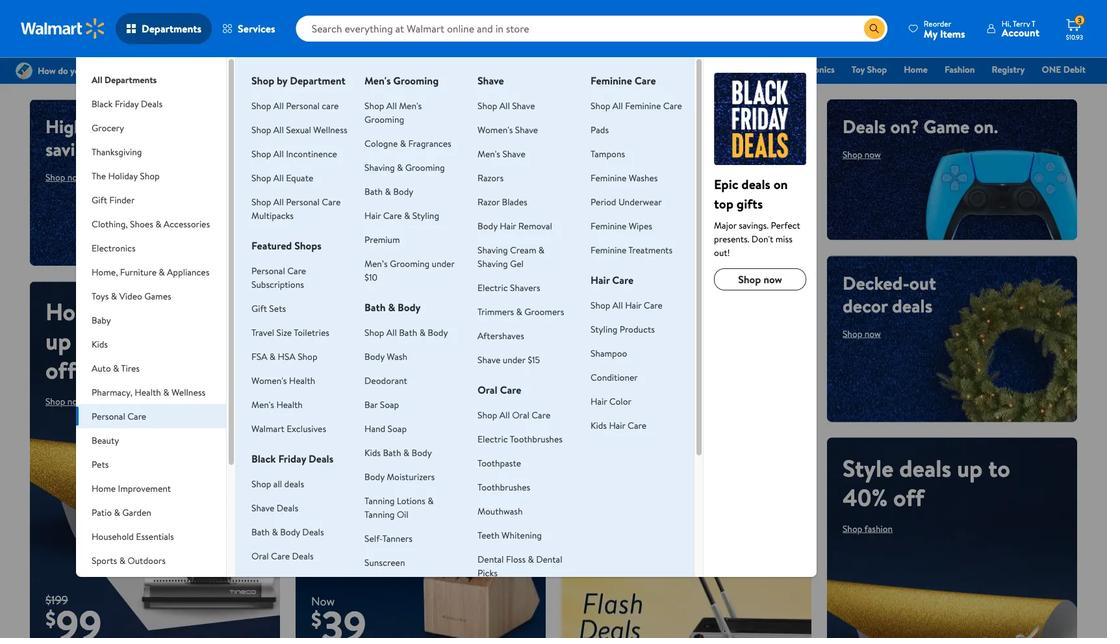 Task type: locate. For each thing, give the bounding box(es) containing it.
reorder my items
[[924, 18, 966, 41]]

finder left electronics link
[[748, 63, 774, 76]]

all for shop all bath & body
[[387, 326, 397, 339]]

0 vertical spatial finder
[[748, 63, 774, 76]]

self-tanners link
[[365, 532, 413, 545]]

cologne & fragrances
[[365, 137, 452, 149]]

shop now for home deals up to 30% off
[[45, 395, 84, 408]]

now down decor on the top right of the page
[[865, 327, 881, 340]]

personal care button
[[76, 404, 226, 428]]

gift for gift finder dropdown button
[[92, 193, 107, 206]]

&
[[512, 63, 518, 76], [400, 137, 406, 149], [397, 161, 403, 174], [385, 185, 391, 198], [404, 209, 410, 222], [155, 217, 161, 230], [539, 243, 545, 256], [159, 265, 165, 278], [111, 290, 117, 302], [388, 300, 395, 315], [516, 305, 522, 318], [420, 326, 426, 339], [270, 350, 276, 363], [113, 362, 119, 374], [163, 386, 169, 398], [403, 446, 410, 459], [428, 494, 434, 507], [114, 506, 120, 519], [272, 525, 278, 538], [528, 553, 534, 565], [119, 554, 125, 567], [154, 578, 161, 591]]

toiletries
[[294, 326, 329, 339]]

body wash
[[365, 350, 407, 363]]

0 horizontal spatial sexual
[[252, 574, 277, 586]]

friday inside dropdown button
[[115, 97, 139, 110]]

all departments
[[92, 73, 157, 86]]

0 vertical spatial the holiday shop
[[644, 63, 713, 76]]

gift finder up clothing,
[[92, 193, 135, 206]]

0 horizontal spatial essentials
[[136, 530, 174, 543]]

care up shop all hair care link
[[612, 273, 634, 287]]

1 vertical spatial gift finder
[[92, 193, 135, 206]]

grooming right the men's
[[390, 257, 430, 270]]

the holiday shop down thanksgiving dropdown button
[[92, 169, 160, 182]]

walmart image
[[21, 18, 105, 39]]

1 horizontal spatial 40%
[[843, 481, 888, 513]]

1 vertical spatial friday
[[115, 97, 139, 110]]

oral care deals
[[252, 549, 314, 562]]

deals inside decked-out decor deals
[[892, 293, 933, 318]]

1 horizontal spatial thanksgiving
[[576, 63, 628, 76]]

all inside shop all men's grooming
[[387, 99, 397, 112]]

oral down the bath & body deals
[[252, 549, 269, 562]]

up for home deals up to 30% off
[[45, 325, 71, 357]]

wash
[[387, 350, 407, 363]]

shop now for home deals are served
[[311, 454, 350, 467]]

0 horizontal spatial grocery
[[92, 121, 124, 134]]

1 horizontal spatial the holiday shop
[[644, 63, 713, 76]]

& inside seasonal decor & party supplies
[[154, 578, 161, 591]]

deals inside epic deals on top gifts major savings. perfect presents. don't miss out!
[[742, 175, 771, 193]]

the holiday shop for "the holiday shop" dropdown button
[[92, 169, 160, 182]]

premium link
[[365, 233, 400, 246]]

2 horizontal spatial oral
[[512, 408, 530, 421]]

40% down color on the bottom right of the page
[[626, 420, 661, 445]]

hair up premium link
[[365, 209, 381, 222]]

services
[[238, 21, 275, 36]]

0 vertical spatial sexual
[[286, 123, 311, 136]]

2 horizontal spatial off
[[894, 481, 925, 513]]

finder up clothing,
[[109, 193, 135, 206]]

now dollar 39 null group
[[296, 593, 366, 638]]

1 vertical spatial black friday deals
[[92, 97, 163, 110]]

2 horizontal spatial friday
[[413, 63, 437, 76]]

departments button
[[116, 13, 212, 44]]

thanksgiving inside dropdown button
[[92, 145, 142, 158]]

grocery & essentials link
[[472, 62, 565, 76]]

all
[[273, 477, 282, 490]]

0 vertical spatial gift
[[730, 63, 746, 76]]

home left hand
[[311, 420, 359, 445]]

up to 40% off sports gear
[[577, 420, 689, 468]]

black up shop all men's grooming link in the top of the page
[[389, 63, 410, 76]]

all for shop all personal care
[[273, 99, 284, 112]]

all inside shop all personal care multipacks
[[273, 195, 284, 208]]

0 horizontal spatial friday
[[115, 97, 139, 110]]

1 vertical spatial up
[[957, 452, 983, 484]]

2 vertical spatial to
[[989, 452, 1010, 484]]

home for home
[[904, 63, 928, 76]]

1 horizontal spatial black friday deals
[[252, 452, 334, 466]]

deals up 'sexual wellness deals'
[[292, 549, 314, 562]]

1 vertical spatial departments
[[105, 73, 157, 86]]

shoes
[[130, 217, 153, 230]]

1 vertical spatial soap
[[388, 422, 407, 435]]

to inside the style deals up to 40% off
[[989, 452, 1010, 484]]

friday down all departments
[[115, 97, 139, 110]]

styling down bath & body link
[[412, 209, 439, 222]]

shave down aftershaves
[[478, 353, 501, 366]]

sexual wellness deals link
[[252, 574, 337, 586]]

color
[[609, 395, 632, 407]]

1 horizontal spatial up
[[957, 452, 983, 484]]

bath down shave deals
[[252, 525, 270, 538]]

Search search field
[[296, 16, 888, 42]]

deals left on?
[[843, 114, 886, 139]]

men's health link
[[252, 398, 303, 411]]

2 electric from the top
[[478, 432, 508, 445]]

tanning down body moisturizers
[[365, 494, 395, 507]]

big!
[[404, 283, 471, 341]]

savings.
[[739, 219, 769, 231]]

toy shop link
[[846, 62, 893, 76]]

0 vertical spatial kids
[[92, 338, 108, 350]]

1 vertical spatial shaving
[[478, 243, 508, 256]]

the holiday shop for the holiday shop link
[[644, 63, 713, 76]]

all down the by on the top left
[[273, 99, 284, 112]]

0 vertical spatial up
[[45, 325, 71, 357]]

served
[[437, 420, 490, 445]]

styling up shampoo link
[[591, 323, 618, 335]]

home up patio
[[92, 482, 116, 495]]

2 vertical spatial gift
[[252, 302, 267, 315]]

bath & body up shop all bath & body
[[365, 300, 421, 315]]

all up styling products at the bottom right of page
[[613, 299, 623, 311]]

2 tanning from the top
[[365, 508, 395, 521]]

0 horizontal spatial kids
[[92, 338, 108, 350]]

all for shop all oral care
[[500, 408, 510, 421]]

shaving cream & shaving gel link
[[478, 243, 545, 270]]

grocery button
[[76, 116, 226, 140]]

thanksgiving
[[576, 63, 628, 76], [92, 145, 142, 158]]

shop all deals link
[[252, 477, 304, 490]]

friday up shop all deals link
[[278, 452, 306, 466]]

video
[[119, 290, 142, 302]]

hair up products
[[625, 299, 642, 311]]

fsa
[[252, 350, 267, 363]]

electronics link
[[785, 62, 841, 76]]

1 vertical spatial gift
[[92, 193, 107, 206]]

body wash link
[[365, 350, 407, 363]]

$ for home deals up to 30% off
[[45, 604, 56, 633]]

all for shop all men's grooming
[[387, 99, 397, 112]]

shop now link for deals on? game on.
[[843, 148, 881, 161]]

0 horizontal spatial the
[[92, 169, 106, 182]]

care down bath & body link
[[383, 209, 402, 222]]

0 horizontal spatial $
[[45, 604, 56, 633]]

feminine for feminine care
[[591, 73, 632, 88]]

care down the bath & body deals
[[271, 549, 290, 562]]

up
[[45, 325, 71, 357], [957, 452, 983, 484]]

all for shop all incontinence
[[273, 147, 284, 160]]

1 vertical spatial off
[[665, 420, 689, 445]]

$ inside the was dollar $199, now dollar 99 group
[[45, 604, 56, 633]]

1 horizontal spatial gift finder
[[730, 63, 774, 76]]

now for home deals up to 30% off
[[67, 395, 84, 408]]

0 horizontal spatial styling
[[412, 209, 439, 222]]

essentials up 'shop all shave' link
[[520, 63, 559, 76]]

the inside "the holiday shop" dropdown button
[[92, 169, 106, 182]]

departments up all departments link
[[142, 21, 202, 36]]

health up "walmart exclusives" link
[[276, 398, 303, 411]]

hair up shop all hair care link
[[591, 273, 610, 287]]

health inside dropdown button
[[135, 386, 161, 398]]

home inside "home improvement" dropdown button
[[92, 482, 116, 495]]

trimmers & groomers
[[478, 305, 564, 318]]

grooming inside the men's grooming under $10
[[390, 257, 430, 270]]

to inside up to 40% off sports gear
[[604, 420, 621, 445]]

friday up shop all men's grooming link in the top of the page
[[413, 63, 437, 76]]

travel size toiletries
[[252, 326, 329, 339]]

now for deals on? game on.
[[865, 148, 881, 161]]

electronics left toy at the right of the page
[[791, 63, 835, 76]]

1 horizontal spatial wellness
[[279, 574, 313, 586]]

holiday down thanksgiving dropdown button
[[108, 169, 138, 182]]

0 horizontal spatial gift finder
[[92, 193, 135, 206]]

the holiday shop inside dropdown button
[[92, 169, 160, 182]]

1 vertical spatial grocery
[[92, 121, 124, 134]]

shaving left cream
[[478, 243, 508, 256]]

grooming up cologne
[[365, 113, 404, 125]]

decked-out decor deals
[[843, 270, 936, 318]]

1 dental from the left
[[478, 553, 504, 565]]

personal up subscriptions
[[252, 264, 285, 277]]

health
[[289, 374, 315, 387], [135, 386, 161, 398], [276, 398, 303, 411]]

0 vertical spatial styling
[[412, 209, 439, 222]]

tanning lotions & tanning oil
[[365, 494, 434, 521]]

home inside home deals up to 30% off
[[45, 295, 107, 328]]

0 vertical spatial departments
[[142, 21, 202, 36]]

2 horizontal spatial wellness
[[313, 123, 347, 136]]

teeth whitening
[[478, 529, 542, 541]]

0 vertical spatial friday
[[413, 63, 437, 76]]

kids up auto
[[92, 338, 108, 350]]

bath
[[365, 185, 383, 198], [365, 300, 386, 315], [399, 326, 417, 339], [383, 446, 401, 459], [252, 525, 270, 538]]

0 horizontal spatial wellness
[[171, 386, 205, 398]]

1 tanning from the top
[[365, 494, 395, 507]]

personal inside dropdown button
[[92, 410, 125, 422]]

shop all men's grooming
[[365, 99, 422, 125]]

shop now link for home deals are served
[[311, 454, 350, 467]]

wipes
[[629, 219, 652, 232]]

wellness down "care"
[[313, 123, 347, 136]]

kids down hair color link
[[591, 419, 607, 432]]

0 vertical spatial oral
[[478, 383, 498, 397]]

essentials down patio & garden dropdown button
[[136, 530, 174, 543]]

to
[[77, 325, 99, 357], [604, 420, 621, 445], [989, 452, 1010, 484]]

1 vertical spatial the holiday shop
[[92, 169, 160, 182]]

off inside home deals up to 30% off
[[45, 354, 77, 386]]

shampoo link
[[591, 347, 627, 359]]

0 vertical spatial 40%
[[626, 420, 661, 445]]

registry link
[[986, 62, 1031, 76]]

2 horizontal spatial black
[[389, 63, 410, 76]]

electric up trimmers
[[478, 281, 508, 294]]

care up subscriptions
[[287, 264, 306, 277]]

0 horizontal spatial up
[[45, 325, 71, 357]]

holiday inside the holiday shop link
[[661, 63, 691, 76]]

now down the don't
[[764, 272, 782, 287]]

tanning left oil
[[365, 508, 395, 521]]

40% up shop fashion 'link'
[[843, 481, 888, 513]]

black friday deals inside dropdown button
[[92, 97, 163, 110]]

1 vertical spatial kids
[[591, 419, 607, 432]]

grocery inside "dropdown button"
[[92, 121, 124, 134]]

2 vertical spatial kids
[[365, 446, 381, 459]]

all up the shop all equate
[[273, 147, 284, 160]]

$ inside now dollar 39 null group
[[311, 605, 322, 634]]

grocery for grocery
[[92, 121, 124, 134]]

finder inside dropdown button
[[109, 193, 135, 206]]

kids down hand
[[365, 446, 381, 459]]

2 vertical spatial off
[[894, 481, 925, 513]]

1 vertical spatial toothbrushes
[[478, 481, 530, 493]]

essentials inside dropdown button
[[136, 530, 174, 543]]

1 vertical spatial finder
[[109, 193, 135, 206]]

gift for gift finder link
[[730, 63, 746, 76]]

home, furniture & appliances button
[[76, 260, 226, 284]]

2 horizontal spatial to
[[989, 452, 1010, 484]]

men's inside shop all men's grooming
[[399, 99, 422, 112]]

under inside the men's grooming under $10
[[432, 257, 455, 270]]

one
[[1042, 63, 1062, 76]]

1 horizontal spatial grocery
[[478, 63, 509, 76]]

oral up shop all oral care link
[[478, 383, 498, 397]]

kids inside dropdown button
[[92, 338, 108, 350]]

dental up picks
[[478, 553, 504, 565]]

tech
[[88, 114, 124, 139]]

off inside the style deals up to 40% off
[[894, 481, 925, 513]]

shop all personal care multipacks link
[[252, 195, 341, 222]]

the for the holiday shop link
[[644, 63, 659, 76]]

men's up razors link
[[478, 147, 500, 160]]

electric for electric shavers
[[478, 281, 508, 294]]

to inside home deals up to 30% off
[[77, 325, 99, 357]]

bar soap link
[[365, 398, 399, 411]]

body hair removal link
[[478, 219, 552, 232]]

shave down women's shave link
[[503, 147, 526, 160]]

men's for men's health
[[252, 398, 274, 411]]

all down oral care
[[500, 408, 510, 421]]

0 horizontal spatial black friday deals
[[92, 97, 163, 110]]

electric shavers
[[478, 281, 540, 294]]

toothpaste
[[478, 457, 521, 469]]

1 vertical spatial 40%
[[843, 481, 888, 513]]

1 electric from the top
[[478, 281, 508, 294]]

pets button
[[76, 452, 226, 476]]

dental floss & dental picks
[[478, 553, 562, 579]]

black friday deals up shop all men's grooming link in the top of the page
[[389, 63, 461, 76]]

shop now
[[843, 148, 881, 161], [45, 171, 84, 184], [738, 272, 782, 287], [843, 327, 881, 340], [45, 395, 84, 408], [311, 454, 350, 467]]

feminine up shop all feminine care
[[591, 73, 632, 88]]

home for home deals up to 30% off
[[45, 295, 107, 328]]

0 vertical spatial electronics
[[791, 63, 835, 76]]

women's up the men's health
[[252, 374, 287, 387]]

patio & garden button
[[76, 500, 226, 524]]

1 vertical spatial bath & body
[[365, 300, 421, 315]]

wellness inside dropdown button
[[171, 386, 205, 398]]

save
[[311, 283, 394, 341]]

deals up the bath & body deals
[[277, 501, 298, 514]]

gift finder link
[[724, 62, 780, 76]]

soap right bar
[[380, 398, 399, 411]]

dental right floss
[[536, 553, 562, 565]]

1 vertical spatial tanning
[[365, 508, 395, 521]]

shop now for high tech gifts, huge savings
[[45, 171, 84, 184]]

deals inside the style deals up to 40% off
[[900, 452, 952, 484]]

grocery for grocery & essentials
[[478, 63, 509, 76]]

oral for oral care
[[478, 383, 498, 397]]

personal down equate on the left top of the page
[[286, 195, 320, 208]]

toothpaste link
[[478, 457, 521, 469]]

home inside home link
[[904, 63, 928, 76]]

household essentials button
[[76, 524, 226, 548]]

holiday inside "the holiday shop" dropdown button
[[108, 169, 138, 182]]

shop all feminine care link
[[591, 99, 682, 112]]

care
[[635, 73, 656, 88], [663, 99, 682, 112], [322, 195, 341, 208], [383, 209, 402, 222], [287, 264, 306, 277], [612, 273, 634, 287], [644, 299, 663, 311], [500, 383, 521, 397], [532, 408, 551, 421], [127, 410, 146, 422], [628, 419, 647, 432], [271, 549, 290, 562]]

black for 'black friday deals' link
[[389, 63, 410, 76]]

all up wash
[[387, 326, 397, 339]]

bath down home deals are served
[[383, 446, 401, 459]]

0 horizontal spatial dental
[[478, 553, 504, 565]]

fsa & hsa shop link
[[252, 350, 318, 363]]

2 vertical spatial oral
[[252, 549, 269, 562]]

black friday deals for black friday deals dropdown button on the left
[[92, 97, 163, 110]]

deals for home deals up to 30% off
[[112, 295, 165, 328]]

hi,
[[1002, 18, 1011, 29]]

all for shop all shave
[[500, 99, 510, 112]]

home
[[904, 63, 928, 76], [45, 295, 107, 328], [311, 420, 359, 445], [92, 482, 116, 495]]

0 horizontal spatial the holiday shop
[[92, 169, 160, 182]]

whitening
[[502, 529, 542, 541]]

2 vertical spatial black
[[252, 452, 276, 466]]

don't
[[752, 232, 774, 245]]

friday for black friday deals dropdown button on the left
[[115, 97, 139, 110]]

0 vertical spatial gift finder
[[730, 63, 774, 76]]

0 vertical spatial thanksgiving
[[576, 63, 628, 76]]

kids hair care
[[591, 419, 647, 432]]

women's health link
[[252, 374, 315, 387]]

home link
[[898, 62, 934, 76]]

the inside the holiday shop link
[[644, 63, 659, 76]]

seasonal
[[92, 578, 126, 591]]

shop now link for home deals up to 30% off
[[45, 395, 84, 408]]

hair down color on the bottom right of the page
[[609, 419, 626, 432]]

tanning lotions & tanning oil link
[[365, 494, 434, 521]]

feminine for feminine wipes
[[591, 219, 627, 232]]

1 vertical spatial holiday
[[108, 169, 138, 182]]

feminine for feminine washes
[[591, 171, 627, 184]]

0 vertical spatial black
[[389, 63, 410, 76]]

travel
[[252, 326, 274, 339]]

$ left supplies
[[45, 604, 56, 633]]

1 vertical spatial electronics
[[92, 241, 136, 254]]

up inside home deals up to 30% off
[[45, 325, 71, 357]]

deals up "now" on the bottom
[[315, 574, 337, 586]]

grocery up savings
[[92, 121, 124, 134]]

shaving for shaving & grooming
[[365, 161, 395, 174]]

underwear
[[619, 195, 662, 208]]

0 vertical spatial holiday
[[661, 63, 691, 76]]

1 vertical spatial essentials
[[136, 530, 174, 543]]

gift inside dropdown button
[[92, 193, 107, 206]]

care inside the personal care subscriptions
[[287, 264, 306, 277]]

gift finder inside dropdown button
[[92, 193, 135, 206]]

0 vertical spatial grocery
[[478, 63, 509, 76]]

shop inside dropdown button
[[140, 169, 160, 182]]

shave up women's shave link
[[512, 99, 535, 112]]

black up all
[[252, 452, 276, 466]]

shop all personal care multipacks
[[252, 195, 341, 222]]

seasonal decor & party supplies
[[92, 578, 184, 604]]

1 horizontal spatial kids
[[365, 446, 381, 459]]

grocery up 'shop all shave' link
[[478, 63, 509, 76]]

wellness down auto & tires dropdown button
[[171, 386, 205, 398]]

men's down men's grooming
[[399, 99, 422, 112]]

gift for gift sets link
[[252, 302, 267, 315]]

toothbrushes down shop all oral care link
[[510, 432, 563, 445]]

clothing,
[[92, 217, 128, 230]]

soap for bar soap
[[380, 398, 399, 411]]

all for shop all sexual wellness
[[273, 123, 284, 136]]

bath & body deals link
[[252, 525, 324, 538]]

personal care
[[92, 410, 146, 422]]

home down home,
[[45, 295, 107, 328]]

grooming up shop all men's grooming
[[393, 73, 439, 88]]

1 horizontal spatial $
[[311, 605, 322, 634]]

0 vertical spatial bath & body
[[365, 185, 414, 198]]

0 vertical spatial electric
[[478, 281, 508, 294]]

up inside the style deals up to 40% off
[[957, 452, 983, 484]]

health for pharmacy,
[[135, 386, 161, 398]]

1 horizontal spatial off
[[665, 420, 689, 445]]

friday for 'black friday deals' link
[[413, 63, 437, 76]]

tampons
[[591, 147, 625, 160]]

1 vertical spatial to
[[604, 420, 621, 445]]

0 vertical spatial soap
[[380, 398, 399, 411]]

now left kids bath & body link
[[333, 454, 350, 467]]

the holiday shop up "shop all feminine care" link
[[644, 63, 713, 76]]

finder for gift finder link
[[748, 63, 774, 76]]

health down auto & tires dropdown button
[[135, 386, 161, 398]]

bath down $10 at top left
[[365, 300, 386, 315]]

0 horizontal spatial black
[[92, 97, 113, 110]]

1 vertical spatial the
[[92, 169, 106, 182]]

now down deals on? game on.
[[865, 148, 881, 161]]

40% inside up to 40% off sports gear
[[626, 420, 661, 445]]

& inside dental floss & dental picks
[[528, 553, 534, 565]]

out
[[910, 270, 936, 295]]

electric for electric toothbrushes
[[478, 432, 508, 445]]

sexual down oral care deals link
[[252, 574, 277, 586]]

electronics inside dropdown button
[[92, 241, 136, 254]]

1 horizontal spatial friday
[[278, 452, 306, 466]]

1 horizontal spatial to
[[604, 420, 621, 445]]

shaving for shaving cream & shaving gel
[[478, 243, 508, 256]]

black inside dropdown button
[[92, 97, 113, 110]]

Walmart Site-Wide search field
[[296, 16, 888, 42]]

black for black friday deals dropdown button on the left
[[92, 97, 113, 110]]

1 horizontal spatial holiday
[[661, 63, 691, 76]]

off for home deals up to 30% off
[[45, 354, 77, 386]]

gift left the sets
[[252, 302, 267, 315]]

1 horizontal spatial oral
[[478, 383, 498, 397]]

tanning
[[365, 494, 395, 507], [365, 508, 395, 521]]

women's for women's health
[[252, 374, 287, 387]]

men's
[[365, 73, 391, 88], [399, 99, 422, 112], [478, 147, 500, 160], [252, 398, 274, 411]]

deals inside home deals up to 30% off
[[112, 295, 165, 328]]

feminine down period
[[591, 219, 627, 232]]

1 horizontal spatial gift
[[252, 302, 267, 315]]

0 vertical spatial to
[[77, 325, 99, 357]]

0 horizontal spatial holiday
[[108, 169, 138, 182]]

1 horizontal spatial under
[[503, 353, 526, 366]]

dental
[[478, 553, 504, 565], [536, 553, 562, 565]]

all down men's grooming
[[387, 99, 397, 112]]

departments up black friday deals dropdown button on the left
[[105, 73, 157, 86]]

mouthwash
[[478, 505, 523, 517]]

oral up electric toothbrushes in the bottom of the page
[[512, 408, 530, 421]]

1 vertical spatial women's
[[252, 374, 287, 387]]

black friday deals up shop all deals link
[[252, 452, 334, 466]]

shaving down cologne
[[365, 161, 395, 174]]

0 horizontal spatial oral
[[252, 549, 269, 562]]

0 vertical spatial black friday deals
[[389, 63, 461, 76]]

0 vertical spatial under
[[432, 257, 455, 270]]

was dollar $199, now dollar 99 group
[[30, 592, 102, 638]]

moisturizers
[[387, 470, 435, 483]]

1 bath & body from the top
[[365, 185, 414, 198]]

1 vertical spatial under
[[503, 353, 526, 366]]

shop now for deals on? game on.
[[843, 148, 881, 161]]

blades
[[502, 195, 528, 208]]

electronics down clothing,
[[92, 241, 136, 254]]

gifts,
[[128, 114, 170, 139]]

gift right the holiday shop link
[[730, 63, 746, 76]]

top
[[714, 194, 734, 213]]

black up tech
[[92, 97, 113, 110]]

bath & body deals
[[252, 525, 324, 538]]

personal up shop all sexual wellness link
[[286, 99, 320, 112]]



Task type: describe. For each thing, give the bounding box(es) containing it.
style
[[843, 452, 894, 484]]

women's shave
[[478, 123, 538, 136]]

now for decked-out decor deals
[[865, 327, 881, 340]]

now for high tech gifts, huge savings
[[67, 171, 84, 184]]

shop now link for high tech gifts, huge savings
[[45, 171, 84, 184]]

pads link
[[591, 123, 609, 136]]

electronics for electronics link
[[791, 63, 835, 76]]

all for shop all personal care multipacks
[[273, 195, 284, 208]]

1 horizontal spatial styling
[[591, 323, 618, 335]]

shop now for decked-out decor deals
[[843, 327, 881, 340]]

savings
[[45, 136, 103, 162]]

personal inside the personal care subscriptions
[[252, 264, 285, 277]]

shops
[[295, 239, 322, 253]]

electric shavers link
[[478, 281, 540, 294]]

30%
[[104, 325, 147, 357]]

self-tanners
[[365, 532, 413, 545]]

2 vertical spatial black friday deals
[[252, 452, 334, 466]]

holiday for the holiday shop link
[[661, 63, 691, 76]]

pharmacy, health & wellness button
[[76, 380, 226, 404]]

sets
[[269, 302, 286, 315]]

razors link
[[478, 171, 504, 184]]

shop all equate
[[252, 171, 313, 184]]

epic
[[714, 175, 739, 193]]

black friday deals for 'black friday deals' link
[[389, 63, 461, 76]]

the for "the holiday shop" dropdown button
[[92, 169, 106, 182]]

household
[[92, 530, 134, 543]]

men's for men's grooming
[[365, 73, 391, 88]]

shop inside shop all men's grooming
[[365, 99, 384, 112]]

styling products link
[[591, 323, 655, 335]]

hair left color on the bottom right of the page
[[591, 395, 607, 407]]

1 vertical spatial oral
[[512, 408, 530, 421]]

deals right men's grooming
[[439, 63, 461, 76]]

shop fashion
[[843, 522, 893, 535]]

shave up the shop all shave
[[478, 73, 504, 88]]

health for men's
[[276, 398, 303, 411]]

$ for home deals are served
[[311, 605, 322, 634]]

thanksgiving for thanksgiving dropdown button
[[92, 145, 142, 158]]

& inside shaving cream & shaving gel
[[539, 243, 545, 256]]

hand
[[365, 422, 386, 435]]

1 horizontal spatial essentials
[[520, 63, 559, 76]]

1 vertical spatial sexual
[[252, 574, 277, 586]]

care down the holiday shop link
[[663, 99, 682, 112]]

personal care subscriptions
[[252, 264, 306, 290]]

shave under $15
[[478, 353, 540, 366]]

kids for hair care
[[591, 419, 607, 432]]

body hair removal
[[478, 219, 552, 232]]

finder for gift finder dropdown button
[[109, 193, 135, 206]]

health for women's
[[289, 374, 315, 387]]

feminine down feminine care
[[625, 99, 661, 112]]

hair care & styling
[[365, 209, 439, 222]]

deals down exclusives
[[309, 452, 334, 466]]

off for style deals up to 40% off
[[894, 481, 925, 513]]

care up electric toothbrushes link
[[532, 408, 551, 421]]

thanksgiving for thanksgiving link
[[576, 63, 628, 76]]

hand soap link
[[365, 422, 407, 435]]

grooming inside shop all men's grooming
[[365, 113, 404, 125]]

gel
[[510, 257, 524, 270]]

shave down 'shop all shave' link
[[515, 123, 538, 136]]

gift finder for gift finder link
[[730, 63, 774, 76]]

shop all deals
[[252, 477, 304, 490]]

pets
[[92, 458, 109, 471]]

shop now link for decked-out decor deals
[[843, 327, 881, 340]]

patio
[[92, 506, 112, 519]]

walmart exclusives link
[[252, 422, 326, 435]]

$15
[[528, 353, 540, 366]]

hair down razor blades link
[[500, 219, 516, 232]]

pads
[[591, 123, 609, 136]]

deals up oral care deals link
[[302, 525, 324, 538]]

games
[[144, 290, 171, 302]]

sexual wellness deals
[[252, 574, 337, 586]]

care inside shop all personal care multipacks
[[322, 195, 341, 208]]

gift finder for gift finder dropdown button
[[92, 193, 135, 206]]

cream
[[510, 243, 536, 256]]

deals inside dropdown button
[[141, 97, 163, 110]]

1 horizontal spatial sexual
[[286, 123, 311, 136]]

care inside dropdown button
[[127, 410, 146, 422]]

off inside up to 40% off sports gear
[[665, 420, 689, 445]]

party
[[163, 578, 184, 591]]

patio & garden
[[92, 506, 151, 519]]

feminine for feminine treatments
[[591, 243, 627, 256]]

decked-
[[843, 270, 910, 295]]

2 bath & body from the top
[[365, 300, 421, 315]]

women's for women's shave
[[478, 123, 513, 136]]

care up shop all oral care link
[[500, 383, 521, 397]]

care up shop all feminine care
[[635, 73, 656, 88]]

care down color on the bottom right of the page
[[628, 419, 647, 432]]

to for home
[[77, 325, 99, 357]]

out!
[[714, 246, 730, 259]]

bath up hair care & styling
[[365, 185, 383, 198]]

electronics for electronics dropdown button
[[92, 241, 136, 254]]

wellness for shop all sexual wellness
[[313, 123, 347, 136]]

shop by department
[[252, 73, 346, 88]]

departments inside popup button
[[142, 21, 202, 36]]

shop all sexual wellness link
[[252, 123, 347, 136]]

outdoors
[[128, 554, 166, 567]]

size
[[277, 326, 292, 339]]

bath up wash
[[399, 326, 417, 339]]

all up tech
[[92, 73, 102, 86]]

home for home improvement
[[92, 482, 116, 495]]

sports
[[577, 442, 626, 468]]

shop fashion link
[[843, 522, 893, 535]]

account
[[1002, 25, 1040, 40]]

premium
[[365, 233, 400, 246]]

women's shave link
[[478, 123, 538, 136]]

men's
[[365, 257, 388, 270]]

all for shop all hair care
[[613, 299, 623, 311]]

kids for bath & body
[[365, 446, 381, 459]]

by
[[277, 73, 288, 88]]

shop inside shop all personal care multipacks
[[252, 195, 271, 208]]

baby button
[[76, 308, 226, 332]]

feminine washes link
[[591, 171, 658, 184]]

clothing, shoes & accessories
[[92, 217, 210, 230]]

grooming down "fragrances"
[[405, 161, 445, 174]]

3
[[1078, 15, 1082, 26]]

shampoo
[[591, 347, 627, 359]]

up for style deals up to 40% off
[[957, 452, 983, 484]]

shave deals link
[[252, 501, 298, 514]]

picks
[[478, 566, 498, 579]]

oral for oral care deals
[[252, 549, 269, 562]]

shop all sexual wellness
[[252, 123, 347, 136]]

soap for hand soap
[[388, 422, 407, 435]]

wellness for pharmacy, health & wellness
[[171, 386, 205, 398]]

& inside tanning lotions & tanning oil
[[428, 494, 434, 507]]

deals for style deals up to 40% off
[[900, 452, 952, 484]]

dental floss & dental picks link
[[478, 553, 562, 579]]

search icon image
[[869, 23, 880, 34]]

2 vertical spatial wellness
[[279, 574, 313, 586]]

shop all hair care
[[591, 299, 663, 311]]

equate
[[286, 171, 313, 184]]

floss
[[506, 553, 526, 565]]

gifts
[[737, 194, 763, 213]]

period
[[591, 195, 616, 208]]

kids button
[[76, 332, 226, 356]]

epic deals on top gifts major savings. perfect presents. don't miss out!
[[714, 175, 801, 259]]

self-
[[365, 532, 382, 545]]

household essentials
[[92, 530, 174, 543]]

personal care image
[[714, 73, 807, 165]]

registry
[[992, 63, 1025, 76]]

holiday for "the holiday shop" dropdown button
[[108, 169, 138, 182]]

to for style
[[989, 452, 1010, 484]]

toys & video games button
[[76, 284, 226, 308]]

removal
[[518, 219, 552, 232]]

appliances
[[167, 265, 209, 278]]

all departments link
[[76, 57, 226, 92]]

high tech gifts, huge savings
[[45, 114, 213, 162]]

care up products
[[644, 299, 663, 311]]

decor
[[843, 293, 888, 318]]

shop inside "link"
[[867, 63, 887, 76]]

0 vertical spatial toothbrushes
[[510, 432, 563, 445]]

sports & outdoors button
[[76, 548, 226, 573]]

personal care subscriptions link
[[252, 264, 306, 290]]

all for shop all feminine care
[[613, 99, 623, 112]]

one debit link
[[1036, 62, 1092, 76]]

deals for home deals are served
[[363, 420, 404, 445]]

2 vertical spatial shaving
[[478, 257, 508, 270]]

personal inside shop all personal care multipacks
[[286, 195, 320, 208]]

40% inside the style deals up to 40% off
[[843, 481, 888, 513]]

home for home deals are served
[[311, 420, 359, 445]]

$10.93
[[1066, 32, 1083, 41]]

style deals up to 40% off
[[843, 452, 1010, 513]]

shave down all
[[252, 501, 275, 514]]

toy
[[852, 63, 865, 76]]

garden
[[122, 506, 151, 519]]

men's grooming under $10 link
[[365, 257, 455, 283]]

all for shop all equate
[[273, 171, 284, 184]]

men's for men's shave
[[478, 147, 500, 160]]

hair color
[[591, 395, 632, 407]]

deals for epic deals on top gifts major savings. perfect presents. don't miss out!
[[742, 175, 771, 193]]

2 dental from the left
[[536, 553, 562, 565]]

furniture
[[120, 265, 157, 278]]

trimmers & groomers link
[[478, 305, 564, 318]]

toy shop
[[852, 63, 887, 76]]

now for home deals are served
[[333, 454, 350, 467]]



Task type: vqa. For each thing, say whether or not it's contained in the screenshot.
Electric related to Electric Shavers
yes



